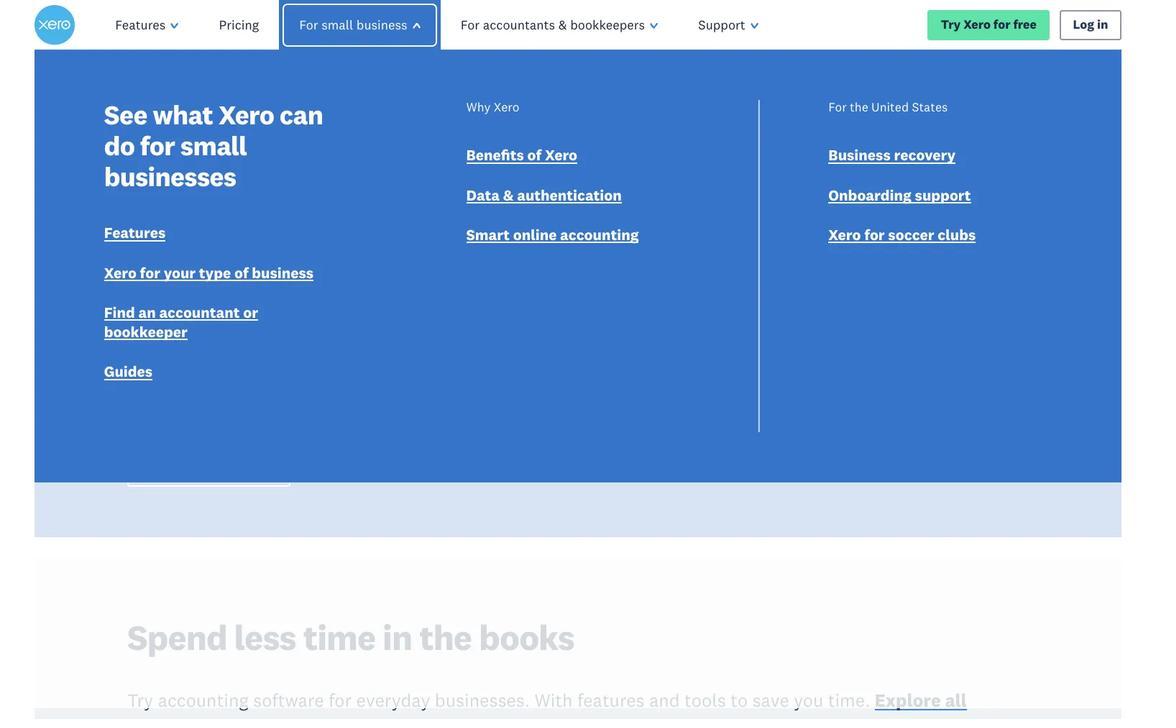 Task type: describe. For each thing, give the bounding box(es) containing it.
0 vertical spatial accounting
[[560, 225, 639, 245]]

time
[[303, 616, 376, 660]]

features button
[[95, 0, 199, 50]]

what inside back to what you love with xero accounting software
[[127, 144, 265, 220]]

small inside dropdown button
[[322, 17, 353, 33]]

save
[[753, 689, 790, 712]]

everyday
[[356, 689, 431, 712]]

pricing link
[[199, 0, 279, 50]]

for for for the united states
[[829, 99, 847, 115]]

software inside back to what you love with xero accounting software
[[127, 362, 368, 437]]

try xero for free
[[941, 17, 1037, 33]]

xero for soccer clubs
[[829, 225, 976, 245]]

find an accountant or bookkeeper link
[[104, 303, 328, 345]]

features link
[[104, 223, 166, 246]]

1 horizontal spatial you
[[794, 689, 824, 712]]

to inside back to what you love with xero accounting software
[[383, 90, 441, 165]]

business inside dropdown button
[[357, 17, 408, 33]]

learn
[[140, 464, 174, 480]]

free
[[1014, 17, 1037, 33]]

try for try accounting software for everyday businesses. with features and tools to save you time.
[[127, 689, 153, 712]]

onboarding support
[[829, 185, 972, 205]]

support button
[[679, 0, 779, 50]]

spend
[[127, 616, 227, 660]]

data & authentication
[[467, 185, 622, 205]]

accounting inside back to what you love with xero accounting software
[[127, 307, 434, 383]]

united
[[872, 99, 909, 115]]

small inside see what xero can do for small businesses
[[180, 129, 247, 163]]

data
[[467, 185, 500, 205]]

time.
[[829, 689, 871, 712]]

1 vertical spatial the
[[420, 616, 472, 660]]

pricing
[[219, 17, 259, 33]]

learn what xero can do link
[[127, 457, 291, 487]]

back to what you love with xero accounting software
[[127, 90, 441, 437]]

smart
[[467, 225, 510, 245]]

onboarding
[[829, 185, 912, 205]]

business recovery
[[829, 146, 956, 165]]

1 horizontal spatial the
[[850, 99, 869, 115]]

data & authentication link
[[467, 185, 622, 208]]

& inside dropdown button
[[559, 17, 567, 33]]

log
[[1074, 17, 1095, 33]]

do for see what xero can do for small businesses
[[104, 129, 135, 163]]

online
[[513, 225, 557, 245]]

find an accountant or bookkeeper
[[104, 303, 258, 342]]

2 vertical spatial accounting
[[158, 689, 249, 712]]

smart online accounting
[[467, 225, 639, 245]]

with
[[535, 689, 573, 712]]

see
[[104, 98, 147, 132]]

less
[[234, 616, 296, 660]]

plans
[[394, 464, 427, 480]]

bookkeeper
[[104, 322, 188, 342]]

can for learn what xero can do
[[239, 464, 260, 480]]

for inside try xero for free link
[[994, 17, 1011, 33]]

states
[[913, 99, 948, 115]]

for small business button
[[274, 0, 446, 50]]

log in
[[1074, 17, 1109, 33]]

accountant
[[159, 303, 240, 322]]

for for for small business
[[299, 17, 318, 33]]

1 horizontal spatial to
[[731, 689, 748, 712]]

xero for your type of business link
[[104, 263, 314, 286]]

xero inside see what xero can do for small businesses
[[219, 98, 274, 132]]

an
[[138, 303, 156, 322]]

for for for accountants & bookkeepers
[[461, 17, 480, 33]]

why xero
[[467, 99, 520, 115]]

soccer
[[889, 225, 935, 245]]

for accountants & bookkeepers
[[461, 17, 645, 33]]

business
[[829, 146, 891, 165]]

1 horizontal spatial features
[[578, 689, 645, 712]]



Task type: locate. For each thing, give the bounding box(es) containing it.
accountants
[[483, 17, 555, 33]]

0 horizontal spatial &
[[503, 185, 514, 205]]

& right data
[[503, 185, 514, 205]]

recovery
[[895, 146, 956, 165]]

back
[[237, 90, 371, 165]]

bookkeepers
[[571, 17, 645, 33]]

why
[[467, 99, 491, 115]]

to left save
[[731, 689, 748, 712]]

for inside dropdown button
[[461, 17, 480, 33]]

1 horizontal spatial &
[[559, 17, 567, 33]]

for right pricing
[[299, 17, 318, 33]]

do for learn what xero can do
[[263, 464, 278, 480]]

features
[[578, 689, 645, 712], [127, 715, 199, 719]]

0 vertical spatial to
[[383, 90, 441, 165]]

0 horizontal spatial can
[[239, 464, 260, 480]]

in right 'time'
[[383, 616, 412, 660]]

1 horizontal spatial try
[[941, 17, 961, 33]]

features for features dropdown button
[[115, 17, 166, 33]]

0 vertical spatial features
[[578, 689, 645, 712]]

xero inside back to what you love with xero accounting software
[[127, 253, 254, 329]]

you
[[277, 144, 377, 220], [794, 689, 824, 712]]

0 vertical spatial the
[[850, 99, 869, 115]]

& right "accountants"
[[559, 17, 567, 33]]

of
[[528, 146, 542, 165], [234, 263, 249, 282]]

for inside see what xero can do for small businesses
[[140, 129, 175, 163]]

for small business
[[299, 17, 408, 33]]

for
[[299, 17, 318, 33], [461, 17, 480, 33], [829, 99, 847, 115]]

features
[[115, 17, 166, 33], [104, 223, 166, 243]]

businesses
[[104, 160, 236, 194]]

0 vertical spatial try
[[941, 17, 961, 33]]

0 vertical spatial can
[[280, 98, 323, 132]]

1 horizontal spatial small
[[322, 17, 353, 33]]

1 horizontal spatial business
[[357, 17, 408, 33]]

0 horizontal spatial small
[[180, 129, 247, 163]]

of right type
[[234, 263, 249, 282]]

1 vertical spatial all
[[946, 689, 967, 712]]

support
[[699, 17, 746, 33]]

type
[[199, 263, 231, 282]]

and
[[650, 689, 680, 712]]

tools
[[685, 689, 726, 712]]

with
[[254, 199, 375, 274]]

features inside dropdown button
[[115, 17, 166, 33]]

businesses.
[[435, 689, 530, 712]]

see what xero can do for small businesses
[[104, 98, 323, 194]]

benefits of xero
[[467, 146, 578, 165]]

accounting
[[560, 225, 639, 245], [127, 307, 434, 383], [158, 689, 249, 712]]

1 vertical spatial accounting
[[127, 307, 434, 383]]

what for learn
[[177, 464, 206, 480]]

authentication
[[517, 185, 622, 205]]

0 vertical spatial in
[[1098, 17, 1109, 33]]

explore all features link
[[127, 689, 967, 719]]

compare all plans
[[321, 464, 427, 480]]

1 vertical spatial &
[[503, 185, 514, 205]]

1 vertical spatial of
[[234, 263, 249, 282]]

1 vertical spatial do
[[263, 464, 278, 480]]

0 vertical spatial software
[[127, 362, 368, 437]]

for inside dropdown button
[[299, 17, 318, 33]]

xero homepage image
[[35, 5, 75, 45]]

1 vertical spatial in
[[383, 616, 412, 660]]

xero for your type of business
[[104, 263, 314, 282]]

0 vertical spatial you
[[277, 144, 377, 220]]

0 vertical spatial what
[[153, 98, 213, 132]]

1 horizontal spatial all
[[946, 689, 967, 712]]

all for compare
[[377, 464, 392, 480]]

0 horizontal spatial features
[[127, 715, 199, 719]]

1 vertical spatial you
[[794, 689, 824, 712]]

0 horizontal spatial to
[[383, 90, 441, 165]]

0 horizontal spatial all
[[377, 464, 392, 480]]

of right benefits
[[528, 146, 542, 165]]

benefits
[[467, 146, 524, 165]]

for inside xero for your type of business link
[[140, 263, 160, 282]]

&
[[559, 17, 567, 33], [503, 185, 514, 205]]

all inside explore all features
[[946, 689, 967, 712]]

smart online accounting link
[[467, 225, 639, 248]]

find
[[104, 303, 135, 322]]

for left "accountants"
[[461, 17, 480, 33]]

1 vertical spatial try
[[127, 689, 153, 712]]

2 vertical spatial what
[[177, 464, 206, 480]]

compare
[[321, 464, 374, 480]]

features for features link
[[104, 223, 166, 243]]

to left why
[[383, 90, 441, 165]]

0 horizontal spatial do
[[104, 129, 135, 163]]

try xero for free link
[[928, 10, 1050, 40]]

can inside see what xero can do for small businesses
[[280, 98, 323, 132]]

try for try xero for free
[[941, 17, 961, 33]]

2 horizontal spatial for
[[829, 99, 847, 115]]

support
[[916, 185, 972, 205]]

business
[[357, 17, 408, 33], [252, 263, 314, 282]]

log in link
[[1061, 10, 1122, 40]]

1 horizontal spatial in
[[1098, 17, 1109, 33]]

all left plans
[[377, 464, 392, 480]]

benefits of xero link
[[467, 146, 578, 168]]

1 horizontal spatial of
[[528, 146, 542, 165]]

you inside back to what you love with xero accounting software
[[277, 144, 377, 220]]

all for explore
[[946, 689, 967, 712]]

explore all features
[[127, 689, 967, 719]]

business recovery link
[[829, 146, 956, 168]]

guides
[[104, 362, 153, 382]]

guides link
[[104, 362, 153, 385]]

for left the united
[[829, 99, 847, 115]]

0 vertical spatial small
[[322, 17, 353, 33]]

features inside explore all features
[[127, 715, 199, 719]]

0 horizontal spatial in
[[383, 616, 412, 660]]

for inside xero for soccer clubs link
[[865, 225, 885, 245]]

0 vertical spatial business
[[357, 17, 408, 33]]

1 vertical spatial software
[[253, 689, 324, 712]]

can for see what xero can do for small businesses
[[280, 98, 323, 132]]

0 horizontal spatial you
[[277, 144, 377, 220]]

your
[[164, 263, 196, 282]]

1 vertical spatial small
[[180, 129, 247, 163]]

software
[[127, 362, 368, 437], [253, 689, 324, 712]]

0 horizontal spatial for
[[299, 17, 318, 33]]

for the united states
[[829, 99, 948, 115]]

to
[[383, 90, 441, 165], [731, 689, 748, 712]]

0 vertical spatial features
[[115, 17, 166, 33]]

in right log
[[1098, 17, 1109, 33]]

1 vertical spatial to
[[731, 689, 748, 712]]

love
[[127, 199, 241, 274]]

learn what xero can do
[[140, 464, 278, 480]]

try
[[941, 17, 961, 33], [127, 689, 153, 712]]

1 vertical spatial can
[[239, 464, 260, 480]]

a xero user decorating a cake with blue icing. social proof badges surrounding the circular image. image
[[590, 50, 1122, 537]]

books
[[479, 616, 575, 660]]

xero for soccer clubs link
[[829, 225, 976, 248]]

1 vertical spatial features
[[127, 715, 199, 719]]

1 vertical spatial features
[[104, 223, 166, 243]]

0 vertical spatial &
[[559, 17, 567, 33]]

compare all plans link
[[321, 464, 427, 483]]

what inside see what xero can do for small businesses
[[153, 98, 213, 132]]

0 horizontal spatial of
[[234, 263, 249, 282]]

spend less time in the books
[[127, 616, 575, 660]]

do inside see what xero can do for small businesses
[[104, 129, 135, 163]]

0 horizontal spatial business
[[252, 263, 314, 282]]

0 vertical spatial do
[[104, 129, 135, 163]]

0 horizontal spatial try
[[127, 689, 153, 712]]

try accounting software for everyday businesses. with features and tools to save you time.
[[127, 689, 871, 712]]

0 vertical spatial of
[[528, 146, 542, 165]]

small
[[322, 17, 353, 33], [180, 129, 247, 163]]

all right explore
[[946, 689, 967, 712]]

0 vertical spatial all
[[377, 464, 392, 480]]

0 horizontal spatial the
[[420, 616, 472, 660]]

do
[[104, 129, 135, 163], [263, 464, 278, 480]]

or
[[243, 303, 258, 322]]

what for see
[[153, 98, 213, 132]]

1 horizontal spatial can
[[280, 98, 323, 132]]

can
[[280, 98, 323, 132], [239, 464, 260, 480]]

1 horizontal spatial for
[[461, 17, 480, 33]]

onboarding support link
[[829, 185, 972, 208]]

1 vertical spatial what
[[127, 144, 265, 220]]

1 horizontal spatial do
[[263, 464, 278, 480]]

clubs
[[938, 225, 976, 245]]

all
[[377, 464, 392, 480], [946, 689, 967, 712]]

1 vertical spatial business
[[252, 263, 314, 282]]

explore
[[875, 689, 941, 712]]

for accountants & bookkeepers button
[[441, 0, 679, 50]]

for
[[994, 17, 1011, 33], [140, 129, 175, 163], [865, 225, 885, 245], [140, 263, 160, 282], [329, 689, 352, 712]]



Task type: vqa. For each thing, say whether or not it's contained in the screenshot.
UNLOCK
no



